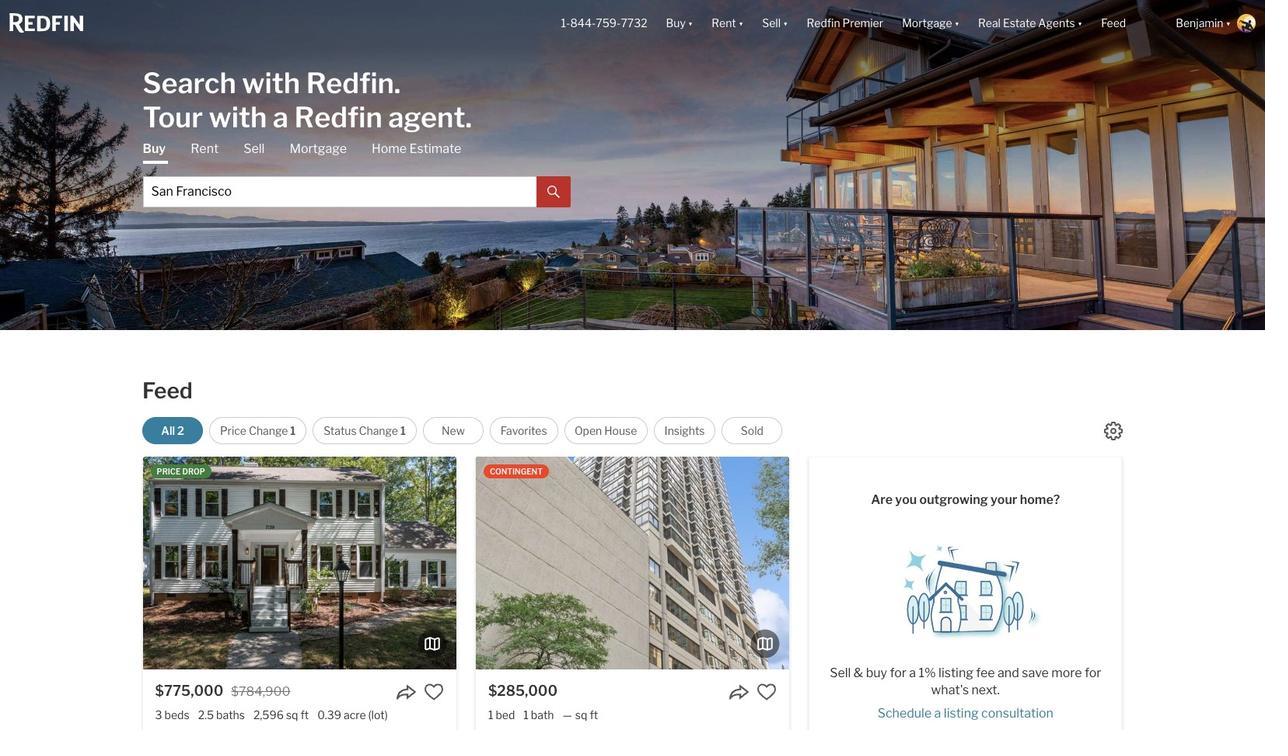 Task type: locate. For each thing, give the bounding box(es) containing it.
1 vertical spatial sell
[[244, 141, 265, 156]]

drop
[[182, 467, 205, 477]]

fee
[[976, 666, 995, 681]]

photo of 30 e huron st #4810, chicago, il 60611 image
[[162, 457, 476, 670], [476, 457, 789, 670], [789, 457, 1103, 670]]

2 for from the left
[[1085, 666, 1101, 681]]

$775,000
[[155, 684, 223, 700]]

— sq ft
[[563, 709, 598, 722]]

2 ▾ from the left
[[739, 17, 744, 30]]

feed button
[[1092, 0, 1166, 47]]

for right buy
[[890, 666, 907, 681]]

1 horizontal spatial mortgage
[[902, 17, 952, 30]]

redfin premier button
[[797, 0, 893, 47]]

1 photo of 7139 colony rd, charlotte, nc 28226 image from the left
[[0, 457, 143, 670]]

1 horizontal spatial ft
[[590, 709, 598, 722]]

1 left bed
[[488, 709, 493, 722]]

▾ for sell ▾
[[783, 17, 788, 30]]

photo of 7139 colony rd, charlotte, nc 28226 image
[[0, 457, 143, 670], [143, 457, 456, 670], [456, 457, 770, 670]]

0 horizontal spatial ft
[[301, 709, 309, 722]]

1 ▾ from the left
[[688, 17, 693, 30]]

sell ▾ button
[[753, 0, 797, 47]]

Insights radio
[[654, 418, 716, 445]]

favorites
[[501, 425, 547, 438]]

rent for rent
[[191, 141, 219, 156]]

redfin premier
[[807, 17, 883, 30]]

favorite button checkbox
[[424, 683, 444, 703], [757, 683, 777, 703]]

0 horizontal spatial buy
[[143, 141, 166, 156]]

1 horizontal spatial change
[[359, 425, 398, 438]]

1 vertical spatial buy
[[143, 141, 166, 156]]

1 horizontal spatial favorite button checkbox
[[757, 683, 777, 703]]

1 sq from the left
[[286, 709, 298, 722]]

2.5 baths
[[198, 709, 245, 722]]

sell right rent ▾
[[762, 17, 781, 30]]

ft
[[301, 709, 309, 722], [590, 709, 598, 722]]

1%
[[919, 666, 936, 681]]

$784,900
[[231, 685, 290, 700]]

▾ for mortgage ▾
[[954, 17, 959, 30]]

listing down 'what's'
[[944, 707, 979, 722]]

2 vertical spatial a
[[934, 707, 941, 722]]

schedule a listing consultation
[[878, 707, 1053, 722]]

buy down tour
[[143, 141, 166, 156]]

sell left &
[[830, 666, 851, 681]]

sell for sell & buy for a 1% listing fee and save more for what's next.
[[830, 666, 851, 681]]

1 horizontal spatial feed
[[1101, 17, 1126, 30]]

mortgage for mortgage
[[290, 141, 347, 156]]

rent ▾ button
[[712, 0, 744, 47]]

Sold radio
[[722, 418, 783, 445]]

redfin
[[807, 17, 840, 30], [294, 100, 382, 134]]

a
[[273, 100, 288, 134], [909, 666, 916, 681], [934, 707, 941, 722]]

tour
[[143, 100, 203, 134]]

Price Change radio
[[209, 418, 306, 445]]

2 change from the left
[[359, 425, 398, 438]]

0 horizontal spatial favorite button checkbox
[[424, 683, 444, 703]]

▾ inside real estate agents ▾ link
[[1077, 17, 1083, 30]]

redfin up mortgage link at the left top of page
[[294, 100, 382, 134]]

2,596
[[253, 709, 284, 722]]

sell inside sell & buy for a 1% listing fee and save more for what's next.
[[830, 666, 851, 681]]

with
[[242, 66, 300, 100], [209, 100, 267, 134]]

outgrowing
[[920, 493, 988, 508]]

sq for —
[[575, 709, 587, 722]]

user photo image
[[1237, 14, 1256, 33]]

price
[[220, 425, 246, 438]]

agent.
[[388, 100, 472, 134]]

new
[[442, 425, 465, 438]]

mortgage inside tab list
[[290, 141, 347, 156]]

▾ inside buy ▾ dropdown button
[[688, 17, 693, 30]]

change right "status"
[[359, 425, 398, 438]]

759-
[[596, 17, 621, 30]]

listing
[[939, 666, 973, 681], [944, 707, 979, 722]]

1
[[290, 425, 296, 438], [400, 425, 406, 438], [488, 709, 493, 722], [524, 709, 529, 722]]

buy right 7732
[[666, 17, 686, 30]]

sq right —
[[575, 709, 587, 722]]

1 vertical spatial rent
[[191, 141, 219, 156]]

▾ left real
[[954, 17, 959, 30]]

3 photo of 30 e huron st #4810, chicago, il 60611 image from the left
[[789, 457, 1103, 670]]

rent inside dropdown button
[[712, 17, 736, 30]]

1 ft from the left
[[301, 709, 309, 722]]

mortgage inside dropdown button
[[902, 17, 952, 30]]

1 horizontal spatial redfin
[[807, 17, 840, 30]]

ft right —
[[590, 709, 598, 722]]

sell inside sell ▾ dropdown button
[[762, 17, 781, 30]]

buy inside dropdown button
[[666, 17, 686, 30]]

sq right 2,596
[[286, 709, 298, 722]]

▾ left rent ▾
[[688, 17, 693, 30]]

3
[[155, 709, 162, 722]]

2 horizontal spatial sell
[[830, 666, 851, 681]]

mortgage
[[902, 17, 952, 30], [290, 141, 347, 156]]

2 favorite button checkbox from the left
[[757, 683, 777, 703]]

real
[[978, 17, 1001, 30]]

1 change from the left
[[249, 425, 288, 438]]

rent for rent ▾
[[712, 17, 736, 30]]

1 photo of 30 e huron st #4810, chicago, il 60611 image from the left
[[162, 457, 476, 670]]

0 vertical spatial sell
[[762, 17, 781, 30]]

Open House radio
[[564, 418, 647, 445]]

insights
[[664, 425, 705, 438]]

ft left 0.39
[[301, 709, 309, 722]]

baths
[[216, 709, 245, 722]]

5 ▾ from the left
[[1077, 17, 1083, 30]]

your
[[991, 493, 1017, 508]]

2 photo of 30 e huron st #4810, chicago, il 60611 image from the left
[[476, 457, 789, 670]]

2 horizontal spatial a
[[934, 707, 941, 722]]

1 left "status"
[[290, 425, 296, 438]]

1 left new
[[400, 425, 406, 438]]

ft for 2,596 sq ft
[[301, 709, 309, 722]]

mortgage up city, address, school, agent, zip search box
[[290, 141, 347, 156]]

feed right agents
[[1101, 17, 1126, 30]]

New radio
[[423, 418, 484, 445]]

change right price
[[249, 425, 288, 438]]

favorite button checkbox for $775,000
[[424, 683, 444, 703]]

option group
[[142, 418, 783, 445]]

▾ inside rent ▾ dropdown button
[[739, 17, 744, 30]]

1 horizontal spatial sell
[[762, 17, 781, 30]]

mortgage for mortgage ▾
[[902, 17, 952, 30]]

0 vertical spatial feed
[[1101, 17, 1126, 30]]

1 favorite button checkbox from the left
[[424, 683, 444, 703]]

0 vertical spatial mortgage
[[902, 17, 952, 30]]

price
[[157, 467, 181, 477]]

(lot)
[[368, 709, 388, 722]]

tab list
[[143, 140, 570, 207]]

mortgage ▾
[[902, 17, 959, 30]]

a inside search with redfin. tour with a redfin agent.
[[273, 100, 288, 134]]

open
[[575, 425, 602, 438]]

0 horizontal spatial for
[[890, 666, 907, 681]]

buy link
[[143, 140, 166, 164]]

2 vertical spatial sell
[[830, 666, 851, 681]]

1 horizontal spatial sq
[[575, 709, 587, 722]]

0 horizontal spatial mortgage
[[290, 141, 347, 156]]

rent right buy ▾
[[712, 17, 736, 30]]

1-
[[561, 17, 570, 30]]

1 vertical spatial redfin
[[294, 100, 382, 134]]

3 photo of 7139 colony rd, charlotte, nc 28226 image from the left
[[456, 457, 770, 670]]

0 vertical spatial listing
[[939, 666, 973, 681]]

beds
[[164, 709, 189, 722]]

rent down tour
[[191, 141, 219, 156]]

3 ▾ from the left
[[783, 17, 788, 30]]

1 vertical spatial listing
[[944, 707, 979, 722]]

▾ left sell ▾
[[739, 17, 744, 30]]

you
[[895, 493, 917, 508]]

0 vertical spatial a
[[273, 100, 288, 134]]

0 horizontal spatial rent
[[191, 141, 219, 156]]

1 horizontal spatial rent
[[712, 17, 736, 30]]

0 horizontal spatial change
[[249, 425, 288, 438]]

▾ for benjamin ▾
[[1226, 17, 1231, 30]]

bath
[[531, 709, 554, 722]]

option group containing all
[[142, 418, 783, 445]]

0 vertical spatial redfin
[[807, 17, 840, 30]]

for
[[890, 666, 907, 681], [1085, 666, 1101, 681]]

0 horizontal spatial a
[[273, 100, 288, 134]]

2 sq from the left
[[575, 709, 587, 722]]

price drop
[[157, 467, 205, 477]]

2.5
[[198, 709, 214, 722]]

a inside sell & buy for a 1% listing fee and save more for what's next.
[[909, 666, 916, 681]]

0 horizontal spatial feed
[[142, 378, 193, 404]]

0 horizontal spatial sq
[[286, 709, 298, 722]]

2 ft from the left
[[590, 709, 598, 722]]

1 horizontal spatial buy
[[666, 17, 686, 30]]

change for status change
[[359, 425, 398, 438]]

buy
[[666, 17, 686, 30], [143, 141, 166, 156]]

favorite button checkbox for $285,000
[[757, 683, 777, 703]]

redfin left premier
[[807, 17, 840, 30]]

▾
[[688, 17, 693, 30], [739, 17, 744, 30], [783, 17, 788, 30], [954, 17, 959, 30], [1077, 17, 1083, 30], [1226, 17, 1231, 30]]

1 vertical spatial a
[[909, 666, 916, 681]]

listing up 'what's'
[[939, 666, 973, 681]]

buy inside tab list
[[143, 141, 166, 156]]

for right more
[[1085, 666, 1101, 681]]

0 vertical spatial rent
[[712, 17, 736, 30]]

sq for 2,596
[[286, 709, 298, 722]]

0 vertical spatial buy
[[666, 17, 686, 30]]

6 ▾ from the left
[[1226, 17, 1231, 30]]

0 horizontal spatial redfin
[[294, 100, 382, 134]]

mortgage link
[[290, 140, 347, 157]]

2
[[177, 425, 184, 438]]

change
[[249, 425, 288, 438], [359, 425, 398, 438]]

feed inside button
[[1101, 17, 1126, 30]]

1 vertical spatial mortgage
[[290, 141, 347, 156]]

2,596 sq ft
[[253, 709, 309, 722]]

feed up all
[[142, 378, 193, 404]]

▾ right agents
[[1077, 17, 1083, 30]]

buy ▾ button
[[657, 0, 702, 47]]

real estate agents ▾ button
[[969, 0, 1092, 47]]

1 horizontal spatial for
[[1085, 666, 1101, 681]]

acre
[[344, 709, 366, 722]]

tab list containing buy
[[143, 140, 570, 207]]

4 ▾ from the left
[[954, 17, 959, 30]]

$285,000
[[488, 684, 558, 700]]

▾ right rent ▾
[[783, 17, 788, 30]]

Favorites radio
[[490, 418, 558, 445]]

sell
[[762, 17, 781, 30], [244, 141, 265, 156], [830, 666, 851, 681]]

▾ inside mortgage ▾ dropdown button
[[954, 17, 959, 30]]

1 horizontal spatial a
[[909, 666, 916, 681]]

mortgage left real
[[902, 17, 952, 30]]

▾ inside sell ▾ dropdown button
[[783, 17, 788, 30]]

▾ left user photo
[[1226, 17, 1231, 30]]

0 horizontal spatial sell
[[244, 141, 265, 156]]

feed
[[1101, 17, 1126, 30], [142, 378, 193, 404]]

sell right rent link
[[244, 141, 265, 156]]



Task type: vqa. For each thing, say whether or not it's contained in the screenshot.
the middle Sell
yes



Task type: describe. For each thing, give the bounding box(es) containing it.
benjamin ▾
[[1176, 17, 1231, 30]]

favorite button image
[[757, 683, 777, 703]]

1 bath
[[524, 709, 554, 722]]

▾ for rent ▾
[[739, 17, 744, 30]]

house
[[604, 425, 637, 438]]

favorite button image
[[424, 683, 444, 703]]

listing inside sell & buy for a 1% listing fee and save more for what's next.
[[939, 666, 973, 681]]

home estimate link
[[372, 140, 461, 157]]

save
[[1022, 666, 1049, 681]]

&
[[854, 666, 863, 681]]

1 inside price change option
[[290, 425, 296, 438]]

status change 1
[[324, 425, 406, 438]]

sell link
[[244, 140, 265, 157]]

rent ▾
[[712, 17, 744, 30]]

open house
[[575, 425, 637, 438]]

1 left bath
[[524, 709, 529, 722]]

home estimate
[[372, 141, 461, 156]]

are
[[871, 493, 893, 508]]

—
[[563, 709, 572, 722]]

▾ for buy ▾
[[688, 17, 693, 30]]

rent link
[[191, 140, 219, 157]]

premier
[[843, 17, 883, 30]]

home
[[372, 141, 407, 156]]

buy
[[866, 666, 887, 681]]

schedule
[[878, 707, 932, 722]]

all 2
[[161, 425, 184, 438]]

bed
[[496, 709, 515, 722]]

Status Change radio
[[313, 418, 417, 445]]

$775,000 $784,900
[[155, 684, 290, 700]]

sold
[[741, 425, 764, 438]]

1-844-759-7732 link
[[561, 17, 647, 30]]

estimate
[[409, 141, 461, 156]]

buy ▾ button
[[666, 0, 693, 47]]

redfin inside search with redfin. tour with a redfin agent.
[[294, 100, 382, 134]]

0.39 acre (lot)
[[317, 709, 388, 722]]

mortgage ▾ button
[[893, 0, 969, 47]]

price change 1
[[220, 425, 296, 438]]

1 bed
[[488, 709, 515, 722]]

submit search image
[[547, 186, 559, 198]]

more
[[1051, 666, 1082, 681]]

1 for from the left
[[890, 666, 907, 681]]

sell for sell ▾
[[762, 17, 781, 30]]

mortgage ▾ button
[[902, 0, 959, 47]]

2 photo of 7139 colony rd, charlotte, nc 28226 image from the left
[[143, 457, 456, 670]]

change for price change
[[249, 425, 288, 438]]

sell ▾
[[762, 17, 788, 30]]

0.39
[[317, 709, 341, 722]]

1-844-759-7732
[[561, 17, 647, 30]]

All radio
[[142, 418, 203, 445]]

buy for buy ▾
[[666, 17, 686, 30]]

agents
[[1038, 17, 1075, 30]]

ft for — sq ft
[[590, 709, 598, 722]]

redfin inside button
[[807, 17, 840, 30]]

all
[[161, 425, 175, 438]]

real estate agents ▾ link
[[978, 0, 1083, 47]]

1 vertical spatial feed
[[142, 378, 193, 404]]

status
[[324, 425, 357, 438]]

3 beds
[[155, 709, 189, 722]]

consultation
[[981, 707, 1053, 722]]

benjamin
[[1176, 17, 1223, 30]]

sell & buy for a 1% listing fee and save more for what's next.
[[830, 666, 1101, 698]]

sell ▾ button
[[762, 0, 788, 47]]

an image of a house image
[[888, 535, 1043, 640]]

what's
[[931, 684, 969, 698]]

and
[[998, 666, 1019, 681]]

estate
[[1003, 17, 1036, 30]]

844-
[[570, 17, 596, 30]]

next.
[[972, 684, 1000, 698]]

real estate agents ▾
[[978, 17, 1083, 30]]

home?
[[1020, 493, 1060, 508]]

rent ▾ button
[[702, 0, 753, 47]]

search with redfin. tour with a redfin agent.
[[143, 66, 472, 134]]

search
[[143, 66, 236, 100]]

7732
[[621, 17, 647, 30]]

sell for sell
[[244, 141, 265, 156]]

contingent
[[490, 467, 543, 477]]

1 inside status change option
[[400, 425, 406, 438]]

buy ▾
[[666, 17, 693, 30]]

are you outgrowing your home?
[[871, 493, 1060, 508]]

redfin.
[[306, 66, 401, 100]]

City, Address, School, Agent, ZIP search field
[[143, 176, 536, 207]]

buy for buy
[[143, 141, 166, 156]]



